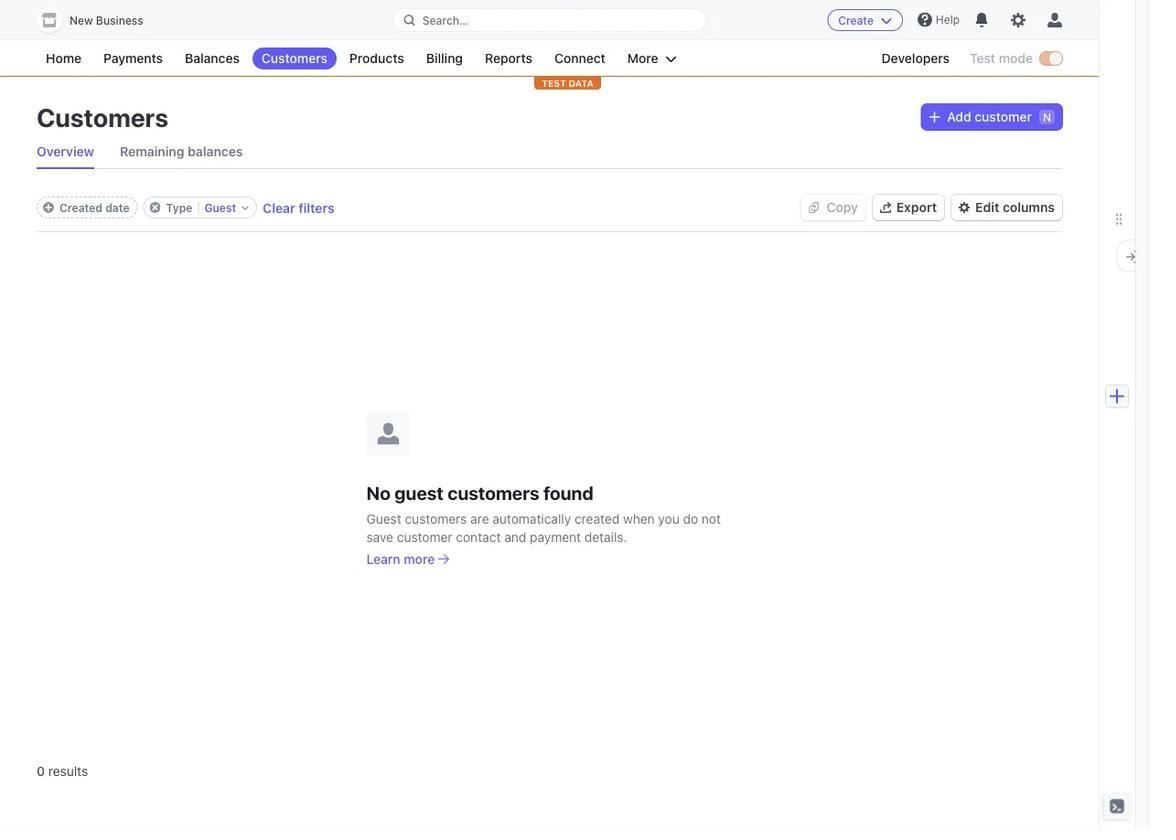 Task type: vqa. For each thing, say whether or not it's contained in the screenshot.
Payments
yes



Task type: locate. For each thing, give the bounding box(es) containing it.
guest inside guest customers are automatically created when you do not save customer contact and payment details.
[[366, 511, 401, 527]]

remaining
[[120, 144, 184, 159]]

0 results
[[37, 764, 88, 780]]

edit columns button
[[952, 195, 1062, 221]]

copy
[[827, 200, 858, 215]]

balances link
[[176, 48, 249, 70]]

balances
[[185, 51, 240, 66]]

overview
[[37, 144, 94, 159]]

reports
[[485, 51, 532, 66]]

0 horizontal spatial guest
[[204, 201, 236, 214]]

date
[[105, 201, 129, 214]]

developers link
[[872, 48, 959, 70]]

1 horizontal spatial customer
[[975, 109, 1032, 124]]

learn
[[366, 552, 400, 567]]

mode
[[999, 51, 1033, 66]]

guest left edit type image
[[204, 201, 236, 214]]

export
[[896, 200, 937, 215]]

clear filters toolbar
[[37, 197, 334, 219]]

payments link
[[94, 48, 172, 70]]

customers up are
[[448, 483, 539, 504]]

guest up save
[[366, 511, 401, 527]]

customer inside guest customers are automatically created when you do not save customer contact and payment details.
[[397, 530, 453, 545]]

add
[[947, 109, 971, 124]]

test data
[[542, 78, 594, 88]]

n
[[1043, 111, 1051, 124]]

products link
[[340, 48, 413, 70]]

created date
[[59, 201, 129, 214]]

guest for guest customers are automatically created when you do not save customer contact and payment details.
[[366, 511, 401, 527]]

and
[[504, 530, 526, 545]]

more
[[628, 51, 658, 66]]

clear filters button
[[263, 200, 334, 215]]

created
[[59, 201, 102, 214]]

search…
[[422, 14, 469, 27]]

found
[[543, 483, 594, 504]]

customer up more
[[397, 530, 453, 545]]

test
[[542, 78, 566, 88]]

guest for guest
[[204, 201, 236, 214]]

0
[[37, 764, 45, 780]]

create
[[838, 14, 874, 27]]

automatically
[[493, 511, 571, 527]]

0 vertical spatial customer
[[975, 109, 1032, 124]]

customers
[[262, 51, 328, 66], [37, 102, 168, 132]]

no guest customers found
[[366, 483, 594, 504]]

created
[[575, 511, 620, 527]]

add created date image
[[43, 202, 54, 213]]

edit type image
[[242, 204, 249, 211]]

1 horizontal spatial guest
[[366, 511, 401, 527]]

1 vertical spatial guest
[[366, 511, 401, 527]]

type
[[166, 201, 193, 214]]

guest
[[204, 201, 236, 214], [366, 511, 401, 527]]

add customer
[[947, 109, 1032, 124]]

customer
[[975, 109, 1032, 124], [397, 530, 453, 545]]

test
[[970, 51, 996, 66]]

remaining balances
[[120, 144, 243, 159]]

customers down "guest"
[[405, 511, 467, 527]]

more button
[[618, 48, 686, 70]]

1 vertical spatial customers
[[37, 102, 168, 132]]

0 horizontal spatial customer
[[397, 530, 453, 545]]

1 vertical spatial customer
[[397, 530, 453, 545]]

customers left products
[[262, 51, 328, 66]]

0 vertical spatial guest
[[204, 201, 236, 214]]

customers up the overview
[[37, 102, 168, 132]]

1 horizontal spatial customers
[[262, 51, 328, 66]]

reports link
[[476, 48, 542, 70]]

customers
[[448, 483, 539, 504], [405, 511, 467, 527]]

clear filters
[[263, 200, 334, 215]]

customer left n
[[975, 109, 1032, 124]]

you
[[658, 511, 680, 527]]

0 vertical spatial customers
[[262, 51, 328, 66]]

new business
[[70, 14, 143, 27]]

svg image
[[929, 112, 940, 123]]

1 vertical spatial customers
[[405, 511, 467, 527]]

no
[[366, 483, 391, 504]]

more
[[404, 552, 435, 567]]

guest inside clear filters toolbar
[[204, 201, 236, 214]]

edit columns
[[976, 200, 1055, 215]]

remove type image
[[150, 202, 161, 213]]

create button
[[827, 9, 903, 31]]

tab list
[[37, 135, 1062, 169]]



Task type: describe. For each thing, give the bounding box(es) containing it.
when
[[623, 511, 655, 527]]

columns
[[1003, 200, 1055, 215]]

filters
[[299, 200, 334, 215]]

learn more
[[366, 552, 435, 567]]

learn more link
[[366, 550, 449, 569]]

connect
[[554, 51, 606, 66]]

save
[[366, 530, 393, 545]]

payment
[[530, 530, 581, 545]]

0 horizontal spatial customers
[[37, 102, 168, 132]]

are
[[470, 511, 489, 527]]

help
[[936, 13, 960, 26]]

help button
[[910, 5, 967, 34]]

home link
[[37, 48, 91, 70]]

svg image
[[808, 202, 819, 213]]

edit
[[976, 200, 1000, 215]]

do
[[683, 511, 698, 527]]

remaining balances link
[[120, 135, 243, 168]]

payments
[[103, 51, 163, 66]]

new
[[70, 14, 93, 27]]

products
[[349, 51, 404, 66]]

data
[[569, 78, 594, 88]]

overview link
[[37, 135, 94, 168]]

export button
[[873, 195, 944, 221]]

test mode
[[970, 51, 1033, 66]]

notifications image
[[974, 13, 989, 27]]

guest
[[395, 483, 444, 504]]

not
[[702, 511, 721, 527]]

clear
[[263, 200, 295, 215]]

Search… search field
[[393, 9, 706, 32]]

billing
[[426, 51, 463, 66]]

home
[[46, 51, 82, 66]]

connect link
[[545, 48, 615, 70]]

Search… text field
[[393, 9, 706, 32]]

copy button
[[801, 195, 865, 221]]

0 vertical spatial customers
[[448, 483, 539, 504]]

results
[[48, 764, 88, 780]]

customers inside guest customers are automatically created when you do not save customer contact and payment details.
[[405, 511, 467, 527]]

tab list containing overview
[[37, 135, 1062, 169]]

guest customers are automatically created when you do not save customer contact and payment details.
[[366, 511, 721, 545]]

billing link
[[417, 48, 472, 70]]

new business button
[[37, 7, 162, 33]]

developers
[[882, 51, 950, 66]]

business
[[96, 14, 143, 27]]

contact
[[456, 530, 501, 545]]

customers link
[[252, 48, 337, 70]]

details.
[[585, 530, 627, 545]]

balances
[[188, 144, 243, 159]]



